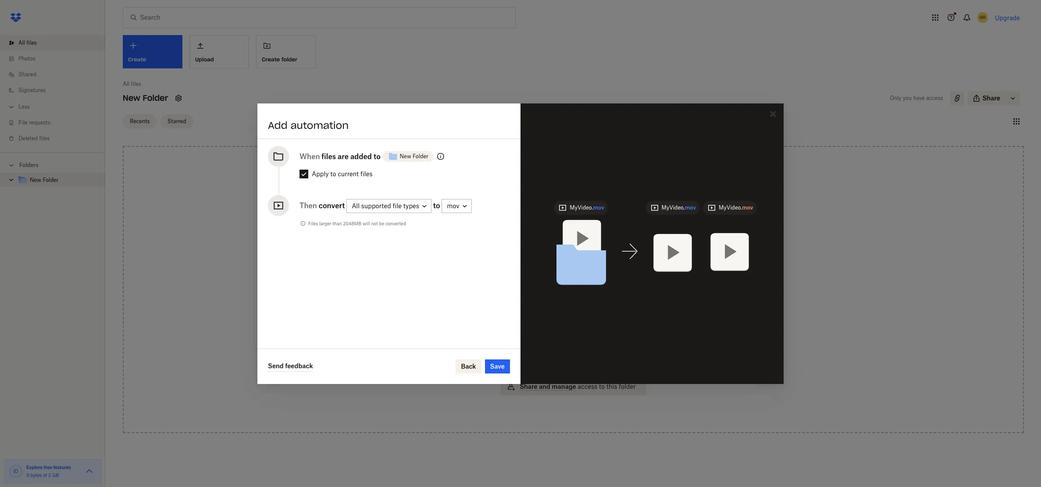 Task type: locate. For each thing, give the bounding box(es) containing it.
access button
[[501, 304, 646, 322]]

save button
[[485, 359, 510, 373]]

files right request
[[546, 358, 559, 366]]

access
[[926, 95, 943, 101], [578, 383, 597, 390]]

all inside list item
[[18, 39, 25, 46]]

files up the
[[552, 233, 565, 240]]

all supported file types button
[[347, 199, 431, 213]]

new inside button
[[400, 153, 411, 159]]

1 horizontal spatial folder
[[143, 93, 168, 103]]

file requests link
[[7, 115, 105, 131]]

all
[[18, 39, 25, 46], [123, 81, 130, 87], [352, 202, 360, 210]]

file
[[18, 119, 27, 126]]

all files link
[[7, 35, 105, 51], [123, 80, 141, 89]]

0 horizontal spatial folder
[[282, 56, 297, 63]]

1 horizontal spatial share
[[983, 94, 1000, 102]]

1 vertical spatial new folder
[[400, 153, 428, 159]]

access inside more ways to add content element
[[578, 383, 597, 390]]

0 vertical spatial share
[[983, 94, 1000, 102]]

0 horizontal spatial all files
[[18, 39, 37, 46]]

files
[[27, 39, 37, 46], [131, 81, 141, 87], [39, 135, 50, 142], [322, 152, 336, 161], [360, 170, 373, 177], [552, 233, 565, 240], [546, 358, 559, 366]]

requests
[[29, 119, 50, 126]]

folder up recents
[[143, 93, 168, 103]]

0 horizontal spatial folder
[[43, 177, 58, 183]]

converted
[[385, 221, 406, 226]]

access
[[520, 309, 541, 317]]

2 vertical spatial folder
[[43, 177, 58, 183]]

2 myvideo. mov from the left
[[662, 204, 696, 211]]

new folder inside button
[[400, 153, 428, 159]]

share inside more ways to add content element
[[520, 383, 538, 390]]

0 vertical spatial all
[[18, 39, 25, 46]]

free
[[44, 465, 52, 470]]

2 horizontal spatial folder
[[413, 153, 428, 159]]

all files link up recents
[[123, 80, 141, 89]]

of
[[43, 473, 47, 478]]

to inside drop files here to upload, or use the 'upload' button
[[581, 233, 587, 240]]

new up recents
[[123, 93, 140, 103]]

access right 'have'
[[926, 95, 943, 101]]

only
[[890, 95, 901, 101]]

upload,
[[589, 233, 611, 240]]

2 horizontal spatial new
[[400, 153, 411, 159]]

all up photos
[[18, 39, 25, 46]]

new folder up recents
[[123, 93, 168, 103]]

new
[[123, 93, 140, 103], [400, 153, 411, 159], [30, 177, 41, 183]]

all files up photos
[[18, 39, 37, 46]]

myvideo.
[[570, 204, 593, 211], [662, 204, 685, 211], [719, 204, 742, 211]]

dropbox image
[[7, 9, 25, 26]]

starred button
[[160, 114, 193, 128]]

less
[[18, 103, 30, 110]]

myvideo. mov
[[570, 204, 604, 211], [662, 204, 696, 211], [719, 204, 753, 211]]

to right here
[[581, 233, 587, 240]]

this
[[607, 383, 617, 390]]

0 vertical spatial all files
[[18, 39, 37, 46]]

2 vertical spatial all
[[352, 202, 360, 210]]

recents button
[[123, 114, 157, 128]]

folder right the create
[[282, 56, 297, 63]]

1 horizontal spatial all files
[[123, 81, 141, 87]]

recents
[[130, 118, 150, 124]]

all inside dropdown button
[[352, 202, 360, 210]]

or
[[536, 243, 542, 250]]

1 vertical spatial folder
[[619, 383, 636, 390]]

1 horizontal spatial new
[[123, 93, 140, 103]]

access right manage
[[578, 383, 597, 390]]

0 horizontal spatial all files link
[[7, 35, 105, 51]]

request files
[[520, 358, 559, 366]]

current
[[338, 170, 359, 177]]

types
[[403, 202, 419, 210]]

1 horizontal spatial myvideo. mov
[[662, 204, 696, 211]]

back
[[461, 362, 476, 370]]

files inside drop files here to upload, or use the 'upload' button
[[552, 233, 565, 240]]

1 horizontal spatial access
[[926, 95, 943, 101]]

all files link up shared link
[[7, 35, 105, 51]]

folder
[[282, 56, 297, 63], [619, 383, 636, 390]]

import
[[520, 334, 540, 341]]

list containing all files
[[0, 30, 105, 153]]

1 horizontal spatial all files link
[[123, 80, 141, 89]]

0 horizontal spatial all
[[18, 39, 25, 46]]

share for share and manage access to this folder
[[520, 383, 538, 390]]

files up photos
[[27, 39, 37, 46]]

folder left folder permissions image
[[413, 153, 428, 159]]

automation
[[291, 119, 349, 131]]

1 vertical spatial folder
[[413, 153, 428, 159]]

files up recents
[[131, 81, 141, 87]]

all files
[[18, 39, 37, 46], [123, 81, 141, 87]]

new left folder permissions image
[[400, 153, 411, 159]]

2 vertical spatial new
[[30, 177, 41, 183]]

3 myvideo. from the left
[[719, 204, 742, 211]]

to
[[374, 152, 381, 161], [330, 170, 336, 177], [433, 201, 440, 210], [581, 233, 587, 240], [568, 287, 575, 294], [599, 383, 605, 390]]

0 horizontal spatial new
[[30, 177, 41, 183]]

starred
[[167, 118, 186, 124]]

1 vertical spatial new
[[400, 153, 411, 159]]

explore
[[26, 465, 43, 470]]

less image
[[7, 103, 16, 111]]

will
[[363, 221, 370, 226]]

2 horizontal spatial myvideo.
[[719, 204, 742, 211]]

upgrade
[[995, 14, 1020, 21]]

0 horizontal spatial share
[[520, 383, 538, 390]]

quota usage element
[[9, 464, 23, 478]]

2 horizontal spatial new folder
[[400, 153, 428, 159]]

1 horizontal spatial new folder
[[123, 93, 168, 103]]

1 horizontal spatial all
[[123, 81, 130, 87]]

folder down folders button
[[43, 177, 58, 183]]

2 horizontal spatial myvideo. mov
[[719, 204, 753, 211]]

and
[[539, 383, 550, 390]]

all files up recents
[[123, 81, 141, 87]]

add automation dialog
[[257, 103, 784, 384]]

0 horizontal spatial myvideo. mov
[[570, 204, 604, 211]]

ways
[[552, 287, 567, 294]]

list
[[0, 30, 105, 153]]

save
[[490, 362, 505, 370]]

new down folders
[[30, 177, 41, 183]]

have
[[913, 95, 925, 101]]

1 vertical spatial access
[[578, 383, 597, 390]]

file requests
[[18, 119, 50, 126]]

all files list item
[[0, 35, 105, 51]]

'upload'
[[567, 243, 590, 250]]

to left the add
[[568, 287, 575, 294]]

folder inside button
[[413, 153, 428, 159]]

0 horizontal spatial access
[[578, 383, 597, 390]]

0 vertical spatial folder
[[143, 93, 168, 103]]

new folder for new folder link
[[30, 177, 58, 183]]

2 vertical spatial new folder
[[30, 177, 58, 183]]

apply
[[312, 170, 329, 177]]

1 vertical spatial all files link
[[123, 80, 141, 89]]

share inside share button
[[983, 94, 1000, 102]]

1 horizontal spatial folder
[[619, 383, 636, 390]]

folder right this
[[619, 383, 636, 390]]

1 horizontal spatial myvideo.
[[662, 204, 685, 211]]

photos link
[[7, 51, 105, 67]]

photos
[[18, 55, 36, 62]]

upgrade link
[[995, 14, 1020, 21]]

only you have access
[[890, 95, 943, 101]]

all up recents button
[[123, 81, 130, 87]]

2 horizontal spatial all
[[352, 202, 360, 210]]

new folder down folders button
[[30, 177, 58, 183]]

mov button
[[442, 199, 472, 213]]

files
[[308, 221, 318, 226]]

mov inside dropdown button
[[447, 202, 459, 210]]

content
[[589, 287, 612, 294]]

mov
[[447, 202, 459, 210], [593, 204, 604, 211], [685, 204, 696, 211], [742, 204, 753, 211]]

more
[[535, 287, 550, 294]]

all up files larger than 2048mb will not be converted
[[352, 202, 360, 210]]

add automation
[[268, 119, 349, 131]]

0 vertical spatial access
[[926, 95, 943, 101]]

1 vertical spatial all files
[[123, 81, 141, 87]]

0 horizontal spatial myvideo.
[[570, 204, 593, 211]]

0 horizontal spatial new folder
[[30, 177, 58, 183]]

new folder left folder permissions image
[[400, 153, 428, 159]]

0 vertical spatial folder
[[282, 56, 297, 63]]

1 vertical spatial share
[[520, 383, 538, 390]]

you
[[903, 95, 912, 101]]



Task type: describe. For each thing, give the bounding box(es) containing it.
files are added to
[[322, 152, 381, 161]]

2 myvideo. from the left
[[662, 204, 685, 211]]

convert
[[319, 201, 345, 210]]

request files button
[[501, 353, 646, 371]]

create folder
[[262, 56, 297, 63]]

added
[[350, 152, 372, 161]]

shared
[[18, 71, 36, 78]]

use
[[544, 243, 554, 250]]

0 vertical spatial new folder
[[123, 93, 168, 103]]

send feedback button
[[268, 361, 313, 372]]

new folder link
[[18, 175, 98, 186]]

signatures
[[18, 87, 46, 93]]

0
[[26, 473, 29, 478]]

1 myvideo. mov from the left
[[570, 204, 604, 211]]

to right 'added'
[[374, 152, 381, 161]]

apply to current files
[[312, 170, 373, 177]]

folder inside more ways to add content element
[[619, 383, 636, 390]]

be
[[379, 221, 384, 226]]

drop files here to upload, or use the 'upload' button
[[536, 233, 611, 250]]

import button
[[501, 329, 646, 346]]

files left are
[[322, 152, 336, 161]]

folders button
[[0, 158, 105, 171]]

new for new folder button
[[400, 153, 411, 159]]

features
[[53, 465, 71, 470]]

all supported file types
[[352, 202, 419, 210]]

request
[[520, 358, 545, 366]]

bytes
[[30, 473, 42, 478]]

send feedback
[[268, 362, 313, 370]]

manage
[[552, 383, 576, 390]]

create
[[262, 56, 280, 63]]

than
[[332, 221, 342, 226]]

are
[[338, 152, 349, 161]]

the
[[556, 243, 565, 250]]

3 myvideo. mov from the left
[[719, 204, 753, 211]]

then
[[300, 201, 317, 210]]

add
[[576, 287, 587, 294]]

to left this
[[599, 383, 605, 390]]

access for have
[[926, 95, 943, 101]]

drop
[[536, 233, 551, 240]]

deleted
[[18, 135, 38, 142]]

1 vertical spatial all
[[123, 81, 130, 87]]

add
[[268, 119, 287, 131]]

0 vertical spatial all files link
[[7, 35, 105, 51]]

to right the apply
[[330, 170, 336, 177]]

shared link
[[7, 67, 105, 82]]

create folder button
[[256, 35, 316, 68]]

here
[[566, 233, 580, 240]]

larger
[[319, 221, 331, 226]]

share and manage access to this folder
[[520, 383, 636, 390]]

deleted files
[[18, 135, 50, 142]]

folder permissions image
[[435, 151, 446, 162]]

files down 'added'
[[360, 170, 373, 177]]

not
[[371, 221, 378, 226]]

more ways to add content element
[[499, 286, 648, 404]]

signatures link
[[7, 82, 105, 98]]

when
[[300, 152, 320, 161]]

folders
[[19, 162, 38, 168]]

1 myvideo. from the left
[[570, 204, 593, 211]]

folder for new folder link
[[43, 177, 58, 183]]

files inside list item
[[27, 39, 37, 46]]

folder inside button
[[282, 56, 297, 63]]

feedback
[[285, 362, 313, 370]]

new folder button
[[382, 148, 434, 165]]

more ways to add content
[[535, 287, 612, 294]]

new folder for new folder button
[[400, 153, 428, 159]]

button
[[591, 243, 611, 250]]

file
[[393, 202, 402, 210]]

all files inside list item
[[18, 39, 37, 46]]

folder for new folder button
[[413, 153, 428, 159]]

files larger than 2048mb will not be converted
[[308, 221, 406, 226]]

back button
[[456, 359, 481, 373]]

gb
[[52, 473, 59, 478]]

0 vertical spatial new
[[123, 93, 140, 103]]

explore free features 0 bytes of 2 gb
[[26, 465, 71, 478]]

2
[[48, 473, 51, 478]]

2048mb
[[343, 221, 362, 226]]

files right deleted
[[39, 135, 50, 142]]

supported
[[361, 202, 391, 210]]

deleted files link
[[7, 131, 105, 146]]

send
[[268, 362, 284, 370]]

to left 'mov' dropdown button
[[433, 201, 440, 210]]

files inside button
[[546, 358, 559, 366]]

share button
[[968, 91, 1006, 105]]

new for new folder link
[[30, 177, 41, 183]]

share for share
[[983, 94, 1000, 102]]

access for manage
[[578, 383, 597, 390]]



Task type: vqa. For each thing, say whether or not it's contained in the screenshot.
Folder name input text field
no



